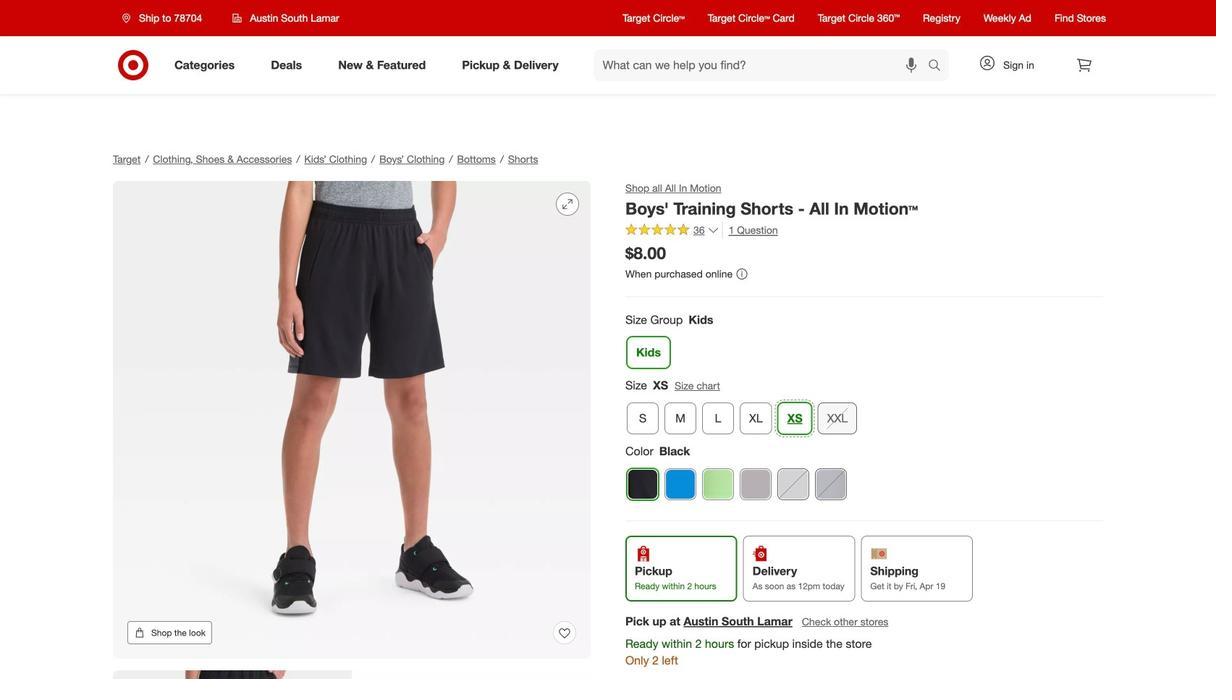 Task type: describe. For each thing, give the bounding box(es) containing it.
black image
[[628, 469, 658, 500]]

navy blue  - out of stock image
[[816, 469, 847, 500]]

light gray image
[[741, 469, 771, 500]]



Task type: vqa. For each thing, say whether or not it's contained in the screenshot.
IMAGE GALLERY ELEMENT on the left
yes



Task type: locate. For each thing, give the bounding box(es) containing it.
1 group from the top
[[624, 312, 1104, 375]]

What can we help you find? suggestions appear below search field
[[594, 49, 932, 81]]

group
[[624, 312, 1104, 375], [624, 378, 1104, 441]]

blue image
[[666, 469, 696, 500]]

green image
[[703, 469, 734, 500]]

image gallery element
[[113, 181, 591, 679]]

1 vertical spatial group
[[624, 378, 1104, 441]]

heather black  - out of stock image
[[779, 469, 809, 500]]

0 vertical spatial group
[[624, 312, 1104, 375]]

2 group from the top
[[624, 378, 1104, 441]]

boys' training shorts - all in motion™, 1 of 5 image
[[113, 181, 591, 659]]



